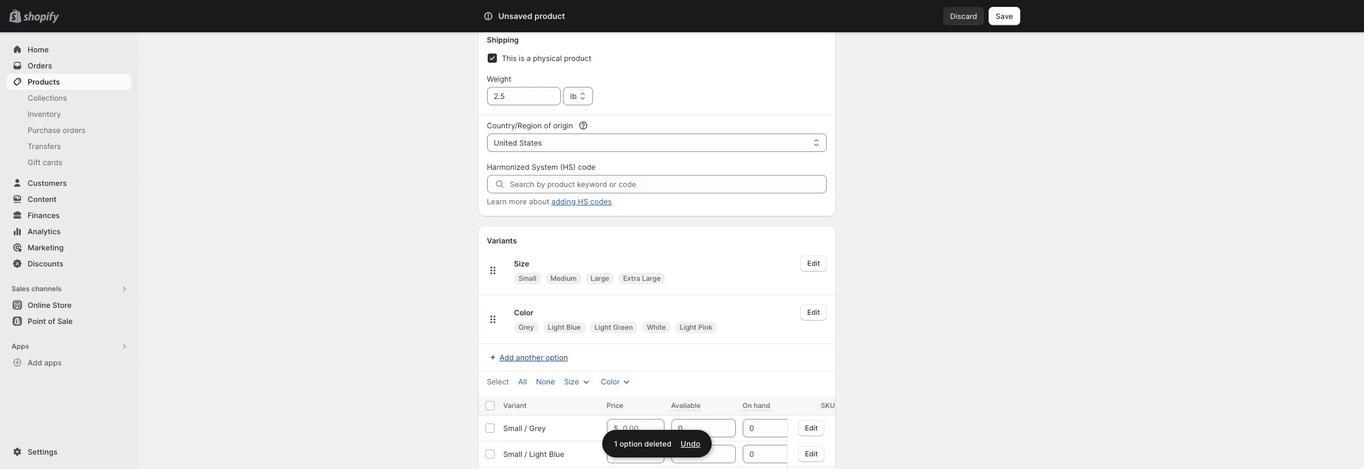 Task type: locate. For each thing, give the bounding box(es) containing it.
1 horizontal spatial blue
[[567, 323, 581, 332]]

light green
[[595, 323, 633, 332]]

0 vertical spatial $
[[614, 424, 619, 433]]

point of sale
[[28, 317, 73, 326]]

1 vertical spatial options element
[[503, 450, 564, 459]]

options element containing small / light blue
[[503, 450, 564, 459]]

small for small / grey
[[503, 424, 522, 433]]

more
[[509, 197, 527, 206]]

0 vertical spatial options element
[[503, 424, 546, 433]]

is
[[519, 54, 525, 63]]

light pink
[[680, 323, 713, 332]]

/ down the small / grey
[[524, 450, 527, 459]]

/
[[524, 424, 527, 433], [524, 450, 527, 459]]

sku
[[821, 402, 835, 410]]

1 $ from the top
[[614, 424, 619, 433]]

2 vertical spatial small
[[503, 450, 522, 459]]

edit button
[[798, 420, 825, 436], [798, 446, 825, 462]]

sales channels
[[12, 285, 62, 293]]

this is a physical product
[[502, 54, 592, 63]]

add left another
[[500, 353, 514, 362]]

options element down variant
[[503, 424, 546, 433]]

0 vertical spatial /
[[524, 424, 527, 433]]

settings link
[[7, 444, 131, 460]]

light up add another option
[[548, 323, 565, 332]]

option
[[546, 353, 568, 362], [620, 440, 642, 449]]

1 vertical spatial edit button
[[798, 446, 825, 462]]

price
[[607, 402, 624, 410]]

none
[[536, 377, 555, 387]]

1 edit button from the top
[[801, 256, 827, 272]]

2 edit button from the top
[[798, 446, 825, 462]]

gift
[[28, 158, 41, 167]]

of left origin
[[544, 121, 551, 130]]

extra
[[623, 274, 641, 283]]

color up price
[[601, 377, 620, 387]]

2 options element from the top
[[503, 450, 564, 459]]

1 vertical spatial color
[[601, 377, 620, 387]]

home
[[28, 45, 49, 54]]

channels
[[31, 285, 62, 293]]

transfers
[[28, 142, 61, 151]]

shipping
[[487, 35, 519, 44]]

0 vertical spatial color
[[514, 308, 534, 317]]

add left apps
[[28, 358, 42, 368]]

product right physical
[[564, 54, 592, 63]]

size right none "button"
[[564, 377, 579, 387]]

options element for $ text box
[[503, 424, 546, 433]]

edit button
[[801, 256, 827, 272], [801, 305, 827, 321]]

1 vertical spatial edit button
[[801, 305, 827, 321]]

options element for $ text field
[[503, 450, 564, 459]]

add
[[500, 353, 514, 362], [28, 358, 42, 368]]

2 $ from the top
[[614, 450, 619, 459]]

small for small / light blue
[[503, 450, 522, 459]]

Weight text field
[[487, 87, 561, 105]]

products
[[28, 77, 60, 86]]

options element
[[503, 424, 546, 433], [503, 450, 564, 459]]

(hs)
[[560, 162, 576, 172]]

large right extra
[[642, 274, 661, 283]]

country/region
[[487, 121, 542, 130]]

search button
[[515, 7, 849, 25]]

option up none "button"
[[546, 353, 568, 362]]

small down the small / grey
[[503, 450, 522, 459]]

sale
[[57, 317, 73, 326]]

1 vertical spatial blue
[[549, 450, 564, 459]]

$ down the 1
[[614, 450, 619, 459]]

0 vertical spatial product
[[535, 11, 565, 21]]

0 vertical spatial of
[[544, 121, 551, 130]]

system
[[532, 162, 558, 172]]

light left green
[[595, 323, 611, 332]]

0 horizontal spatial add
[[28, 358, 42, 368]]

0 vertical spatial edit button
[[801, 256, 827, 272]]

online store button
[[0, 297, 138, 313]]

1 horizontal spatial size
[[564, 377, 579, 387]]

$
[[614, 424, 619, 433], [614, 450, 619, 459]]

1 vertical spatial of
[[48, 317, 55, 326]]

0 horizontal spatial size
[[514, 259, 530, 268]]

2 / from the top
[[524, 450, 527, 459]]

available
[[671, 402, 701, 410]]

apps
[[12, 342, 29, 351]]

cards
[[43, 158, 62, 167]]

0 vertical spatial small
[[519, 274, 537, 283]]

small down variant
[[503, 424, 522, 433]]

0 horizontal spatial of
[[48, 317, 55, 326]]

transfers link
[[7, 138, 131, 154]]

point
[[28, 317, 46, 326]]

edit
[[808, 259, 820, 268], [808, 308, 820, 317], [805, 424, 818, 432], [805, 450, 818, 458]]

0 vertical spatial option
[[546, 353, 568, 362]]

1 horizontal spatial large
[[642, 274, 661, 283]]

all
[[518, 377, 527, 387]]

small left medium
[[519, 274, 537, 283]]

1 horizontal spatial add
[[500, 353, 514, 362]]

small for small
[[519, 274, 537, 283]]

1 vertical spatial size
[[564, 377, 579, 387]]

1 horizontal spatial option
[[620, 440, 642, 449]]

$ text field
[[623, 445, 665, 464]]

of inside point of sale link
[[48, 317, 55, 326]]

2 large from the left
[[642, 274, 661, 283]]

light left "pink"
[[680, 323, 697, 332]]

2 edit button from the top
[[801, 305, 827, 321]]

large left extra
[[591, 274, 610, 283]]

learn
[[487, 197, 507, 206]]

0 vertical spatial blue
[[567, 323, 581, 332]]

add another option
[[500, 353, 568, 362]]

size button
[[557, 374, 599, 390]]

1 large from the left
[[591, 274, 610, 283]]

/ down variant
[[524, 424, 527, 433]]

0 horizontal spatial large
[[591, 274, 610, 283]]

green
[[613, 323, 633, 332]]

online store link
[[7, 297, 131, 313]]

1 option deleted
[[614, 440, 671, 449]]

1 edit button from the top
[[798, 420, 825, 436]]

gift cards
[[28, 158, 62, 167]]

0 horizontal spatial option
[[546, 353, 568, 362]]

options element containing small / grey
[[503, 424, 546, 433]]

color up add another option button
[[514, 308, 534, 317]]

country/region of origin
[[487, 121, 573, 130]]

size inside dropdown button
[[564, 377, 579, 387]]

1 horizontal spatial color
[[601, 377, 620, 387]]

of left sale
[[48, 317, 55, 326]]

option right the 1
[[620, 440, 642, 449]]

$ for small / light blue
[[614, 450, 619, 459]]

0 horizontal spatial color
[[514, 308, 534, 317]]

medium
[[551, 274, 577, 283]]

1 vertical spatial option
[[620, 440, 642, 449]]

size down "variants"
[[514, 259, 530, 268]]

blue
[[567, 323, 581, 332], [549, 450, 564, 459]]

light blue
[[548, 323, 581, 332]]

1 vertical spatial /
[[524, 450, 527, 459]]

1 / from the top
[[524, 424, 527, 433]]

1 vertical spatial $
[[614, 450, 619, 459]]

extra large
[[623, 274, 661, 283]]

this
[[502, 54, 517, 63]]

small
[[519, 274, 537, 283], [503, 424, 522, 433], [503, 450, 522, 459]]

hs
[[578, 197, 588, 206]]

1 options element from the top
[[503, 424, 546, 433]]

options element down the small / grey
[[503, 450, 564, 459]]

product right unsaved
[[535, 11, 565, 21]]

content
[[28, 195, 57, 204]]

settings
[[28, 448, 57, 457]]

collections
[[28, 93, 67, 103]]

light
[[548, 323, 565, 332], [595, 323, 611, 332], [680, 323, 697, 332], [529, 450, 547, 459]]

edit button for size
[[801, 256, 827, 272]]

$ up the 1
[[614, 424, 619, 433]]

grey
[[519, 323, 534, 332], [529, 424, 546, 433]]

add apps button
[[7, 355, 131, 371]]

undo
[[681, 440, 700, 449]]

0 vertical spatial edit button
[[798, 420, 825, 436]]

None number field
[[671, 419, 719, 438], [743, 419, 790, 438], [671, 445, 719, 464], [743, 445, 790, 464], [671, 419, 719, 438], [743, 419, 790, 438], [671, 445, 719, 464], [743, 445, 790, 464]]

light for light pink
[[680, 323, 697, 332]]

1 horizontal spatial of
[[544, 121, 551, 130]]

grey up add another option button
[[519, 323, 534, 332]]

option inside button
[[546, 353, 568, 362]]

0 horizontal spatial blue
[[549, 450, 564, 459]]

grey up small / light blue
[[529, 424, 546, 433]]

on hand
[[743, 402, 771, 410]]

1 vertical spatial small
[[503, 424, 522, 433]]

edit button for small / grey
[[798, 420, 825, 436]]

product
[[535, 11, 565, 21], [564, 54, 592, 63]]

color inside color "dropdown button"
[[601, 377, 620, 387]]

weight
[[487, 74, 512, 84]]



Task type: describe. For each thing, give the bounding box(es) containing it.
gift cards link
[[7, 154, 131, 171]]

about
[[529, 197, 550, 206]]

$ for small / grey
[[614, 424, 619, 433]]

on
[[743, 402, 752, 410]]

another
[[516, 353, 544, 362]]

analytics link
[[7, 224, 131, 240]]

states
[[520, 138, 542, 147]]

undo button
[[681, 440, 700, 449]]

analytics
[[28, 227, 61, 236]]

small / light blue
[[503, 450, 564, 459]]

finances
[[28, 211, 60, 220]]

add for add another option
[[500, 353, 514, 362]]

orders link
[[7, 58, 131, 74]]

harmonized
[[487, 162, 530, 172]]

pink
[[699, 323, 713, 332]]

of for origin
[[544, 121, 551, 130]]

inventory link
[[7, 106, 131, 122]]

orders
[[63, 126, 85, 135]]

marketing
[[28, 243, 64, 252]]

white
[[647, 323, 666, 332]]

codes
[[591, 197, 612, 206]]

Harmonized System (HS) code text field
[[510, 175, 827, 194]]

united states
[[494, 138, 542, 147]]

discounts
[[28, 259, 63, 268]]

1
[[614, 440, 618, 449]]

lb
[[571, 92, 577, 101]]

search
[[534, 12, 559, 21]]

purchase orders
[[28, 126, 85, 135]]

marketing link
[[7, 240, 131, 256]]

save button
[[989, 7, 1021, 25]]

content link
[[7, 191, 131, 207]]

apps
[[44, 358, 62, 368]]

0 vertical spatial size
[[514, 259, 530, 268]]

sales channels button
[[7, 281, 131, 297]]

/ for light
[[524, 450, 527, 459]]

products link
[[7, 74, 131, 90]]

1 vertical spatial grey
[[529, 424, 546, 433]]

add apps
[[28, 358, 62, 368]]

discounts link
[[7, 256, 131, 272]]

united
[[494, 138, 517, 147]]

variant
[[503, 402, 527, 410]]

all button
[[512, 374, 534, 390]]

customers
[[28, 179, 67, 188]]

color button
[[594, 374, 640, 390]]

code
[[578, 162, 596, 172]]

discard
[[951, 12, 978, 21]]

home link
[[7, 41, 131, 58]]

deleted
[[644, 440, 671, 449]]

light for light green
[[595, 323, 611, 332]]

shopify image
[[23, 12, 59, 23]]

hand
[[754, 402, 771, 410]]

inventory
[[28, 109, 61, 119]]

discard button
[[944, 7, 985, 25]]

point of sale link
[[7, 313, 131, 330]]

edit button for color
[[801, 305, 827, 321]]

variants
[[487, 236, 517, 245]]

unsaved
[[499, 11, 533, 21]]

online
[[28, 301, 50, 310]]

store
[[52, 301, 72, 310]]

physical
[[533, 54, 562, 63]]

online store
[[28, 301, 72, 310]]

light for light blue
[[548, 323, 565, 332]]

/ for grey
[[524, 424, 527, 433]]

apps button
[[7, 339, 131, 355]]

orders
[[28, 61, 52, 70]]

finances link
[[7, 207, 131, 224]]

1 vertical spatial product
[[564, 54, 592, 63]]

point of sale button
[[0, 313, 138, 330]]

unsaved product
[[499, 11, 565, 21]]

of for sale
[[48, 317, 55, 326]]

learn more about adding hs codes
[[487, 197, 612, 206]]

0 vertical spatial grey
[[519, 323, 534, 332]]

edit button for small / light blue
[[798, 446, 825, 462]]

none button
[[529, 374, 562, 390]]

a
[[527, 54, 531, 63]]

add another option button
[[480, 350, 575, 366]]

small / grey
[[503, 424, 546, 433]]

add for add apps
[[28, 358, 42, 368]]

$ text field
[[623, 419, 665, 438]]

harmonized system (hs) code
[[487, 162, 596, 172]]

purchase
[[28, 126, 61, 135]]

light down the small / grey
[[529, 450, 547, 459]]



Task type: vqa. For each thing, say whether or not it's contained in the screenshot.
$
yes



